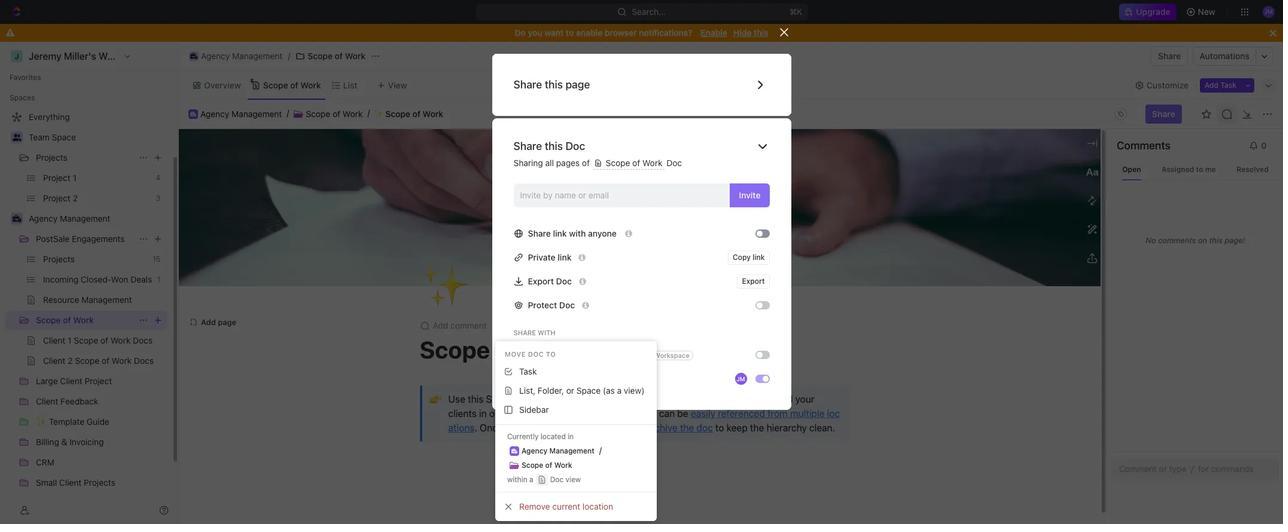 Task type: vqa. For each thing, say whether or not it's contained in the screenshot.
ok corresponding to Who has access to this Goal?
no



Task type: describe. For each thing, give the bounding box(es) containing it.
postsale
[[36, 234, 70, 244]]

want
[[544, 28, 564, 38]]

to inside the use this scope of work folder to house all of the scope of work docs across all your clients in one place. docs that live in the sidebar can be
[[582, 394, 591, 405]]

task inside button
[[1220, 80, 1236, 89]]

clean.
[[809, 423, 835, 434]]

j
[[530, 351, 533, 359]]

upgrade link
[[1119, 4, 1176, 20]]

remove current location
[[519, 502, 613, 512]]

protect
[[528, 300, 557, 310]]

view
[[566, 476, 581, 485]]

this right on
[[1209, 235, 1223, 245]]

spaces
[[10, 93, 35, 102]]

projects link
[[36, 148, 134, 167]]

2 horizontal spatial in
[[598, 409, 605, 419]]

/
[[288, 51, 290, 61]]

team space
[[29, 132, 76, 142]]

your
[[795, 394, 814, 405]]

me
[[1205, 165, 1216, 174]]

list
[[343, 80, 357, 90]]

no
[[1146, 235, 1156, 245]]

customize
[[1147, 80, 1189, 90]]

archive
[[646, 423, 678, 434]]

👉
[[429, 393, 442, 406]]

share for share this page
[[514, 78, 542, 91]]

scope of work link inside sidebar navigation
[[36, 311, 134, 330]]

jeremy miller's workspace
[[541, 350, 647, 360]]

share link with anyone
[[528, 228, 619, 238]]

space inside tree
[[52, 132, 76, 142]]

across
[[752, 394, 781, 405]]

view)
[[624, 386, 644, 396]]

share for 'share' button
[[1158, 51, 1181, 61]]

automations button
[[1194, 47, 1256, 65]]

engagements
[[72, 234, 125, 244]]

easily referenced from multiple loc ations link
[[448, 409, 840, 434]]

0 horizontal spatial a
[[529, 476, 533, 485]]

team
[[29, 132, 50, 142]]

team space link
[[29, 128, 165, 147]]

move doc to
[[505, 351, 556, 358]]

scope of work inside sidebar navigation
[[36, 315, 94, 325]]

folder
[[552, 394, 580, 405]]

use this scope of work folder to house all of the scope of work docs across all your clients in one place. docs that live in the sidebar can be
[[448, 394, 817, 419]]

business time image for "agency management" link over "engagements"
[[12, 215, 21, 223]]

be
[[677, 409, 688, 419]]

0 vertical spatial with
[[569, 228, 586, 238]]

1 vertical spatial can
[[628, 423, 644, 434]]

1 horizontal spatial workspace
[[654, 352, 690, 360]]

agency management link up "engagements"
[[29, 209, 165, 228]]

location
[[583, 502, 613, 512]]

new button
[[1181, 2, 1223, 22]]

list, folder, or space (as a view)
[[519, 386, 644, 396]]

the right keep
[[750, 423, 764, 434]]

can inside the use this scope of work folder to house all of the scope of work docs across all your clients in one place. docs that live in the sidebar can be
[[659, 409, 675, 419]]

browser
[[605, 28, 637, 38]]

2 horizontal spatial all
[[783, 394, 793, 405]]

to right "j"
[[546, 351, 556, 358]]

automations
[[1200, 51, 1250, 61]]

from
[[767, 409, 788, 419]]

add comment
[[433, 321, 487, 331]]

scope inside tree
[[36, 315, 61, 325]]

miller's
[[572, 350, 601, 360]]

search...
[[632, 7, 666, 17]]

0 vertical spatial you
[[528, 28, 542, 38]]

ations
[[448, 423, 475, 434]]

tree inside sidebar navigation
[[5, 108, 167, 525]]

Invite by name or email text field
[[520, 186, 725, 204]]

share this page
[[514, 78, 590, 91]]

add for add page
[[201, 317, 216, 327]]

agency management up overview
[[201, 51, 283, 61]]

user group image
[[12, 134, 21, 141]]

a inside button
[[617, 386, 622, 396]]

sharing
[[514, 158, 543, 168]]

business time image for "agency management" link below overview
[[190, 112, 196, 116]]

0 horizontal spatial workspace
[[603, 350, 647, 360]]

live
[[581, 409, 595, 419]]

list link
[[341, 77, 357, 94]]

invite
[[739, 190, 761, 200]]

new
[[1198, 7, 1215, 17]]

comments
[[1158, 235, 1196, 245]]

doc view
[[550, 476, 581, 485]]

to right want
[[566, 28, 574, 38]]

to left me
[[1196, 165, 1203, 174]]

export
[[528, 276, 554, 286]]

remove current location button
[[500, 498, 652, 517]]

one
[[489, 409, 505, 419]]

share down customize button
[[1152, 109, 1175, 119]]

protect doc
[[528, 300, 575, 310]]

0 horizontal spatial all
[[545, 158, 554, 168]]

the down house
[[608, 409, 622, 419]]

private link
[[528, 252, 572, 262]]

link for private
[[558, 252, 572, 262]]

do you want to enable browser notifications? enable hide this
[[515, 28, 768, 38]]

currently
[[507, 432, 539, 441]]

management left the / on the top
[[232, 51, 283, 61]]

comment
[[450, 321, 487, 331]]

agency management link down overview
[[200, 109, 282, 119]]

the down be
[[680, 423, 694, 434]]

current
[[552, 502, 580, 512]]

agency inside sidebar navigation
[[29, 214, 58, 224]]

page!
[[1225, 235, 1245, 245]]

do
[[515, 28, 526, 38]]

jeremy
[[541, 350, 570, 360]]

multiple
[[790, 409, 825, 419]]

share for share link with anyone
[[528, 228, 551, 238]]

the up the sidebar
[[646, 394, 660, 405]]

this for page
[[545, 78, 563, 91]]

sidebar
[[624, 409, 657, 419]]

. once the project is complete, you can archive the doc to keep the hierarchy clean.
[[475, 423, 835, 434]]

anyone
[[588, 228, 617, 238]]

loc
[[827, 409, 840, 419]]

is
[[555, 423, 562, 434]]

✨ scope of work
[[374, 109, 443, 119]]



Task type: locate. For each thing, give the bounding box(es) containing it.
space right the or
[[576, 386, 601, 396]]

archive the doc link
[[646, 423, 713, 434]]

management down located
[[549, 447, 594, 456]]

that
[[561, 409, 578, 419]]

can up archive
[[659, 409, 675, 419]]

0 horizontal spatial space
[[52, 132, 76, 142]]

pages
[[556, 158, 580, 168]]

to
[[566, 28, 574, 38], [1196, 165, 1203, 174], [546, 351, 556, 358], [582, 394, 591, 405], [715, 423, 724, 434]]

tree containing team space
[[5, 108, 167, 525]]

2 horizontal spatial add
[[1205, 80, 1219, 89]]

management for "agency management" link below overview
[[232, 109, 282, 119]]

agency management down overview
[[200, 109, 282, 119]]

with left 'anyone'
[[569, 228, 586, 238]]

1 horizontal spatial space
[[576, 386, 601, 396]]

agency up postsale
[[29, 214, 58, 224]]

⌘k
[[789, 7, 802, 17]]

enable
[[576, 28, 602, 38]]

link up private link
[[553, 228, 567, 238]]

can down the sidebar
[[628, 423, 644, 434]]

this right 'use'
[[468, 394, 484, 405]]

management inside tree
[[60, 214, 110, 224]]

1 vertical spatial a
[[529, 476, 533, 485]]

management down overview
[[232, 109, 282, 119]]

agency management
[[201, 51, 283, 61], [200, 109, 282, 119], [29, 214, 110, 224], [522, 447, 594, 456]]

0 horizontal spatial with
[[538, 329, 555, 337]]

project
[[522, 423, 552, 434]]

add
[[1205, 80, 1219, 89], [201, 317, 216, 327], [433, 321, 448, 331]]

place.
[[508, 409, 534, 419]]

projects
[[36, 153, 67, 163]]

share inside button
[[1158, 51, 1181, 61]]

docs
[[536, 409, 559, 419]]

this inside the use this scope of work folder to house all of the scope of work docs across all your clients in one place. docs that live in the sidebar can be
[[468, 394, 484, 405]]

private
[[528, 252, 555, 262]]

0 vertical spatial can
[[659, 409, 675, 419]]

agency management for "agency management" link over "engagements"
[[29, 214, 110, 224]]

sidebar button
[[500, 401, 652, 420]]

share for share this doc
[[514, 140, 542, 153]]

add page
[[201, 317, 236, 327]]

share up sharing
[[514, 140, 542, 153]]

1 horizontal spatial all
[[622, 394, 632, 405]]

assigned to me
[[1162, 165, 1216, 174]]

tree
[[5, 108, 167, 525]]

share for share with
[[514, 329, 536, 337]]

overview
[[204, 80, 241, 90]]

hierarchy
[[767, 423, 807, 434]]

1 horizontal spatial task
[[1220, 80, 1236, 89]]

on
[[1198, 235, 1207, 245]]

agency management for "agency management" link below overview
[[200, 109, 282, 119]]

the
[[646, 394, 660, 405], [608, 409, 622, 419], [505, 423, 519, 434], [680, 423, 694, 434], [750, 423, 764, 434]]

scope of work link
[[293, 49, 369, 63], [261, 77, 321, 94], [306, 109, 363, 119], [36, 311, 134, 330], [522, 461, 572, 470]]

share this doc
[[514, 140, 585, 153]]

management up postsale engagements link at the top left of the page
[[60, 214, 110, 224]]

export doc
[[528, 276, 572, 286]]

of
[[335, 51, 343, 61], [290, 80, 298, 90], [333, 109, 340, 119], [412, 109, 421, 119], [582, 158, 590, 168], [632, 158, 640, 168], [63, 315, 71, 325], [495, 336, 518, 364], [516, 394, 525, 405], [634, 394, 643, 405], [692, 394, 701, 405], [545, 461, 552, 470]]

share up customize
[[1158, 51, 1181, 61]]

all left your
[[783, 394, 793, 405]]

all up the sidebar
[[622, 394, 632, 405]]

a right (as on the left of the page
[[617, 386, 622, 396]]

agency down currently located in
[[522, 447, 547, 456]]

link for share
[[553, 228, 567, 238]]

with
[[569, 228, 586, 238], [538, 329, 555, 337]]

0 vertical spatial task
[[1220, 80, 1236, 89]]

clients
[[448, 409, 477, 419]]

0 horizontal spatial page
[[218, 317, 236, 327]]

1 horizontal spatial can
[[659, 409, 675, 419]]

scope of work
[[308, 51, 366, 61], [263, 80, 321, 90], [306, 109, 363, 119], [603, 158, 665, 168], [36, 315, 94, 325], [420, 336, 580, 364], [522, 461, 572, 470]]

agency up overview
[[201, 51, 230, 61]]

space up projects
[[52, 132, 76, 142]]

you
[[528, 28, 542, 38], [610, 423, 626, 434]]

add for add task
[[1205, 80, 1219, 89]]

share up private
[[528, 228, 551, 238]]

all down share this doc on the left of the page
[[545, 158, 554, 168]]

0 vertical spatial business time image
[[190, 53, 198, 59]]

a right within
[[529, 476, 533, 485]]

workspace up be
[[654, 352, 690, 360]]

agency down overview link
[[200, 109, 229, 119]]

to right doc
[[715, 423, 724, 434]]

task down automations button
[[1220, 80, 1236, 89]]

business time image inside "agency management" link
[[190, 53, 198, 59]]

in right live
[[598, 409, 605, 419]]

doc
[[697, 423, 713, 434]]

1 horizontal spatial you
[[610, 423, 626, 434]]

space inside button
[[576, 386, 601, 396]]

agency management link up overview
[[186, 49, 286, 63]]

within
[[507, 476, 527, 485]]

agency management link down located
[[522, 447, 594, 456]]

work inside tree
[[73, 315, 94, 325]]

share up move doc to
[[514, 329, 536, 337]]

the down place.
[[505, 423, 519, 434]]

0 horizontal spatial can
[[628, 423, 644, 434]]

share with
[[514, 329, 555, 337]]

scope
[[308, 51, 333, 61], [263, 80, 288, 90], [306, 109, 330, 119], [385, 109, 410, 119], [606, 158, 630, 168], [36, 315, 61, 325], [420, 336, 490, 364], [486, 394, 514, 405], [662, 394, 690, 405], [522, 461, 543, 470]]

task inside "button"
[[519, 367, 537, 377]]

0 vertical spatial a
[[617, 386, 622, 396]]

workspace up view)
[[603, 350, 647, 360]]

business time image
[[511, 449, 517, 454]]

0 vertical spatial space
[[52, 132, 76, 142]]

use
[[448, 394, 465, 405]]

postsale engagements
[[36, 234, 125, 244]]

1 horizontal spatial a
[[617, 386, 622, 396]]

1 vertical spatial task
[[519, 367, 537, 377]]

management for "agency management" link over "engagements"
[[60, 214, 110, 224]]

postsale engagements link
[[36, 230, 134, 249]]

1 vertical spatial with
[[538, 329, 555, 337]]

link right the 'copy'
[[753, 253, 765, 262]]

0 horizontal spatial in
[[479, 409, 487, 419]]

share down do
[[514, 78, 542, 91]]

page
[[565, 78, 590, 91], [218, 317, 236, 327]]

management for "agency management" link under located
[[549, 447, 594, 456]]

agency management link
[[186, 49, 286, 63], [200, 109, 282, 119], [29, 209, 165, 228], [522, 447, 594, 456]]

this for scope
[[468, 394, 484, 405]]

2 vertical spatial business time image
[[12, 215, 21, 223]]

open
[[1122, 165, 1141, 174]]

upgrade
[[1136, 7, 1170, 17]]

1 vertical spatial you
[[610, 423, 626, 434]]

assigned
[[1162, 165, 1194, 174]]

comments
[[1117, 139, 1170, 152]]

sidebar navigation
[[0, 42, 179, 525]]

1 vertical spatial page
[[218, 317, 236, 327]]

agency
[[201, 51, 230, 61], [200, 109, 229, 119], [29, 214, 58, 224], [522, 447, 547, 456]]

notifications?
[[639, 28, 692, 38]]

this down want
[[545, 78, 563, 91]]

0 vertical spatial page
[[565, 78, 590, 91]]

task down "j"
[[519, 367, 537, 377]]

add for add comment
[[433, 321, 448, 331]]

agency management for "agency management" link under located
[[522, 447, 594, 456]]

in right is
[[568, 432, 574, 441]]

list, folder, or space (as a view) button
[[500, 382, 652, 401]]

with up jeremy
[[538, 329, 555, 337]]

enable
[[701, 28, 727, 38]]

no comments on this page!
[[1146, 235, 1245, 245]]

in
[[479, 409, 487, 419], [598, 409, 605, 419], [568, 432, 574, 441]]

1 vertical spatial space
[[576, 386, 601, 396]]

or
[[566, 386, 574, 396]]

located
[[541, 432, 566, 441]]

a
[[617, 386, 622, 396], [529, 476, 533, 485]]

you down the use this scope of work folder to house all of the scope of work docs across all your clients in one place. docs that live in the sidebar can be
[[610, 423, 626, 434]]

this for doc
[[545, 140, 563, 153]]

link for copy
[[753, 253, 765, 262]]

hide
[[733, 28, 752, 38]]

agency management inside tree
[[29, 214, 110, 224]]

link right private
[[558, 252, 572, 262]]

.
[[475, 423, 477, 434]]

sidebar
[[519, 405, 549, 415]]

business time image
[[190, 53, 198, 59], [190, 112, 196, 116], [12, 215, 21, 223]]

this right 'hide'
[[754, 28, 768, 38]]

this
[[754, 28, 768, 38], [545, 78, 563, 91], [545, 140, 563, 153], [1209, 235, 1223, 245], [468, 394, 484, 405]]

can
[[659, 409, 675, 419], [628, 423, 644, 434]]

jm
[[737, 375, 745, 383]]

1 horizontal spatial page
[[565, 78, 590, 91]]

easily
[[691, 409, 715, 419]]

add inside button
[[1205, 80, 1219, 89]]

in left one
[[479, 409, 487, 419]]

complete,
[[564, 423, 607, 434]]

to up live
[[582, 394, 591, 405]]

referenced
[[718, 409, 765, 419]]

0 horizontal spatial you
[[528, 28, 542, 38]]

within a
[[507, 476, 533, 485]]

agency management down located
[[522, 447, 594, 456]]

this up sharing all pages of
[[545, 140, 563, 153]]

1 vertical spatial business time image
[[190, 112, 196, 116]]

1 horizontal spatial in
[[568, 432, 574, 441]]

all
[[545, 158, 554, 168], [622, 394, 632, 405], [783, 394, 793, 405]]

1 horizontal spatial with
[[569, 228, 586, 238]]

1 horizontal spatial add
[[433, 321, 448, 331]]

0 horizontal spatial task
[[519, 367, 537, 377]]

currently located in
[[507, 432, 574, 441]]

of inside tree
[[63, 315, 71, 325]]

agency management up postsale engagements
[[29, 214, 110, 224]]

folder,
[[538, 386, 564, 396]]

docs
[[728, 394, 750, 405]]

favorites button
[[5, 71, 46, 85]]

you right do
[[528, 28, 542, 38]]

space
[[52, 132, 76, 142], [576, 386, 601, 396]]

once
[[480, 423, 503, 434]]

0 horizontal spatial add
[[201, 317, 216, 327]]

add task
[[1205, 80, 1236, 89]]



